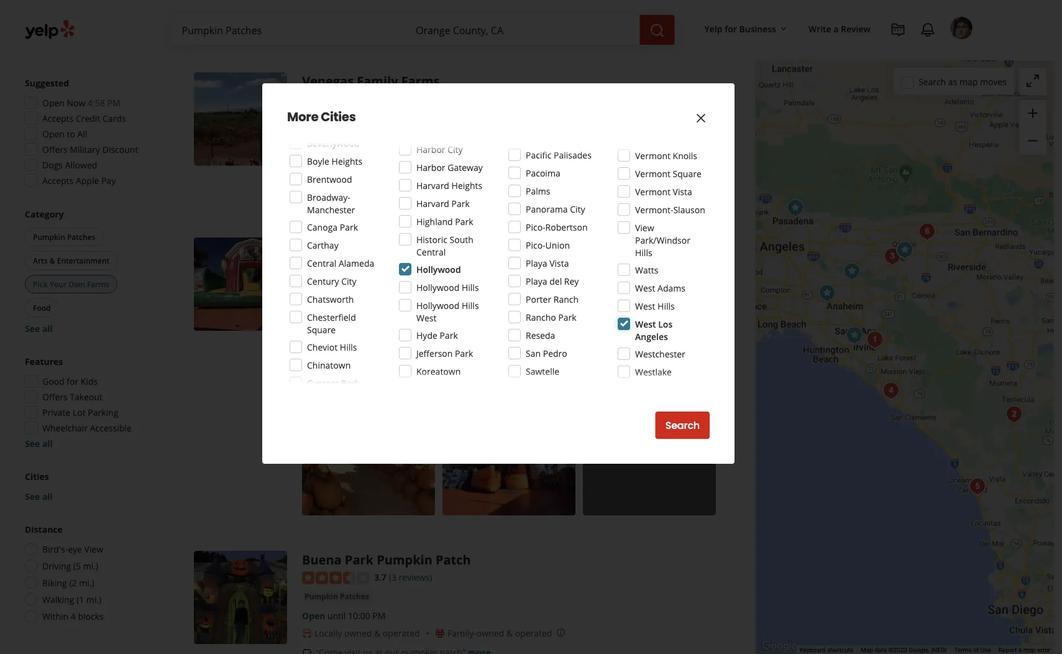 Task type: vqa. For each thing, say whether or not it's contained in the screenshot.
the left more
yes



Task type: describe. For each thing, give the bounding box(es) containing it.
big inside the for $20 total. these were big enough to normally sell for about $50. the price was so low because he said they had more…"
[[388, 346, 400, 358]]

0 vertical spatial patch
[[424, 238, 460, 255]]

a left "few"
[[363, 181, 368, 193]]

and inside was free entry. the kids had a great time. not too big but big enough for a few photo opps and the
[[436, 181, 452, 193]]

beverlywood
[[307, 137, 360, 149]]

2 horizontal spatial and
[[629, 0, 645, 4]]

hills inside the view park/windsor hills
[[636, 247, 653, 258]]

hills for west hills
[[658, 300, 675, 312]]

family-owned & operated for buena park pumpkin patch
[[448, 628, 553, 639]]

2 horizontal spatial big
[[677, 168, 690, 180]]

pumpkin patches for pumpkin patches link corresponding to the buena park pumpkin patch link
[[305, 592, 369, 602]]

the original manassero farms market image
[[863, 327, 888, 352]]

pm for buena
[[373, 610, 386, 622]]

$$
[[70, 39, 78, 49]]

square for chesterfield square
[[307, 324, 336, 336]]

pumpkin patches link for petting zoos link
[[421, 277, 490, 290]]

1 horizontal spatial were
[[515, 181, 535, 193]]

all for features
[[42, 438, 53, 449]]

1 vertical spatial patch
[[436, 551, 471, 568]]

map for error
[[1024, 647, 1037, 654]]

accepts apple pay
[[42, 174, 116, 186]]

my
[[479, 0, 491, 4]]

report a map error link
[[999, 647, 1051, 654]]

mi.) for driving (5 mi.)
[[83, 560, 98, 572]]

16 speech v2 image for pasadena
[[302, 335, 312, 345]]

a right write
[[834, 23, 839, 35]]

tickets
[[316, 5, 342, 17]]

1 horizontal spatial purchased
[[647, 0, 690, 4]]

(3 reviews)
[[389, 572, 432, 583]]

0 horizontal spatial kids
[[81, 375, 98, 387]]

vermont vista
[[636, 186, 693, 197]]

could
[[599, 5, 621, 17]]

search image
[[650, 23, 665, 38]]

bird's-
[[42, 543, 68, 555]]

private
[[42, 406, 70, 418]]

driving
[[42, 560, 71, 572]]

pm for venegas
[[368, 132, 381, 143]]

pumpkin up beverlywood
[[305, 113, 338, 123]]

angeles
[[636, 331, 669, 342]]

westlake
[[636, 366, 672, 378]]

normally
[[446, 346, 482, 358]]

arts & entertainment
[[33, 255, 110, 266]]

park/windsor
[[636, 234, 691, 246]]

also
[[440, 5, 456, 17]]

(131 reviews)
[[389, 258, 442, 270]]

3 see all button from the top
[[25, 490, 53, 502]]

sell
[[484, 346, 498, 358]]

city for panorama city
[[570, 203, 586, 215]]

for right sell
[[500, 346, 512, 358]]

(2
[[69, 577, 77, 589]]

biking
[[42, 577, 67, 589]]

to inside "i never knew this existed until recently! my husband and i came on saturday and purchased tickets to enter at 1:30pm. we also purchased the souvenir cup so we could pick out 15…"
[[344, 5, 353, 17]]

gateway
[[448, 161, 483, 173]]

total.
[[316, 346, 337, 358]]

search button
[[656, 412, 710, 439]]

for left $20
[[679, 334, 691, 345]]

souvenir
[[519, 5, 554, 17]]

park for buena
[[345, 551, 374, 568]]

harvard heights
[[417, 179, 483, 191]]

hills for hollywood hills west
[[462, 299, 479, 311]]

mi.) for walking (1 mi.)
[[86, 594, 102, 606]]

pumpkins up because
[[634, 334, 677, 345]]

pumpkin patches button for top pumpkin patches link
[[302, 112, 372, 125]]

kids inside button
[[361, 278, 377, 289]]

3.4 star rating image
[[302, 259, 369, 271]]

error
[[1038, 647, 1051, 654]]

business
[[740, 23, 777, 35]]

group containing features
[[21, 355, 154, 450]]

own
[[68, 279, 85, 289]]

0 horizontal spatial more link
[[345, 193, 368, 205]]

a up the reasonably
[[560, 168, 565, 180]]

notifications image
[[921, 22, 936, 37]]

$36.…"
[[316, 193, 343, 205]]

0 vertical spatial pumpkin patches link
[[302, 112, 372, 125]]

as
[[949, 76, 958, 88]]

view inside the view park/windsor hills
[[636, 222, 655, 234]]

pumpkin patches link for the buena park pumpkin patch link
[[302, 591, 372, 603]]

0 horizontal spatial pasadena pumpkin patch image
[[194, 238, 287, 331]]

view inside option group
[[84, 543, 103, 555]]

venegas family farms image
[[194, 72, 287, 166]]

city for century city
[[342, 275, 357, 287]]

palisades
[[554, 149, 592, 161]]

16 family owned v2 image for patch
[[435, 315, 445, 325]]

write a review
[[809, 23, 871, 35]]

group containing cities
[[25, 470, 154, 503]]

us
[[569, 334, 579, 345]]

buena park pumpkin patch link
[[302, 551, 471, 568]]

see all button for category
[[25, 323, 53, 334]]

these
[[339, 346, 363, 358]]

write
[[809, 23, 832, 35]]

open until 10:00 pm for buena
[[302, 610, 386, 622]]

family
[[357, 72, 398, 90]]

pumpkin up (131
[[365, 238, 421, 255]]

mi.) for biking (2 mi.)
[[79, 577, 94, 589]]

little rascals pumpkin patch image
[[916, 219, 940, 244]]

pumpkin down category
[[33, 232, 65, 242]]

cypress
[[307, 377, 339, 389]]

kids activities link
[[358, 277, 416, 290]]

patches for pumpkin patches button corresponding to petting zoos link's pumpkin patches link
[[459, 278, 488, 289]]

the inside was free entry. the kids had a great time. not too big but big enough for a few photo opps and the
[[454, 181, 467, 193]]

keyboard shortcuts
[[800, 647, 854, 654]]

locally owned & operated for family
[[315, 149, 420, 161]]

6
[[615, 181, 620, 193]]

see for features
[[25, 438, 40, 449]]

pico- for union
[[526, 239, 546, 251]]

was inside was free entry. the kids had a great time. not too big but big enough for a few photo opps and the
[[444, 168, 460, 180]]

opps
[[414, 181, 434, 193]]

review
[[842, 23, 871, 35]]

park for canoga
[[340, 221, 358, 233]]

pick your own farms button
[[25, 275, 117, 294]]

frosty's forest pumpkin patch image
[[881, 244, 906, 269]]

harvard for harvard park
[[417, 197, 450, 209]]

pm up cards
[[107, 97, 120, 109]]

operated for venegas family farms
[[383, 149, 420, 161]]

alameda
[[339, 257, 375, 269]]

3.7 star rating image
[[302, 572, 369, 584]]

playa vista
[[526, 257, 569, 269]]

pick
[[624, 5, 640, 17]]

google image
[[759, 638, 801, 654]]

more
[[287, 108, 319, 126]]

enchanted country pumpkins & christmas trees image
[[840, 259, 865, 284]]

10:00 for pumpkin
[[348, 297, 371, 309]]

business
[[489, 149, 525, 161]]

eye
[[68, 543, 82, 555]]

keyboard shortcuts button
[[800, 646, 854, 654]]

& inside button
[[50, 255, 55, 266]]

pm for pasadena
[[373, 297, 386, 309]]

pumpkins down entry.
[[469, 181, 513, 193]]

category
[[25, 208, 64, 220]]

0 vertical spatial farms
[[402, 72, 440, 90]]

harvard park
[[417, 197, 470, 209]]

10:00 for park
[[348, 610, 371, 622]]

knolls
[[673, 150, 698, 161]]

historic south central
[[417, 234, 474, 258]]

group containing category
[[22, 208, 154, 335]]

(3
[[389, 572, 397, 583]]

0 horizontal spatial central
[[307, 257, 337, 269]]

playa for playa del rey
[[526, 275, 548, 287]]

park for cypress
[[341, 377, 360, 389]]

operated for pasadena pumpkin patch
[[383, 314, 420, 326]]

the inside the for $20 total. these were big enough to normally sell for about $50. the price was so low because he said they had more…"
[[560, 346, 575, 358]]

kids activities button
[[358, 277, 416, 290]]

1 hollywood from the top
[[417, 263, 461, 275]]

open for pasadena pumpkin patch
[[302, 297, 326, 309]]

was up sell
[[479, 334, 495, 345]]

1 horizontal spatial and
[[531, 0, 547, 4]]

rey
[[565, 275, 579, 287]]

to inside the for $20 total. these were big enough to normally sell for about $50. the price was so low because he said they had more…"
[[435, 346, 444, 358]]

until for pumpkin
[[328, 297, 346, 309]]

few
[[370, 181, 385, 193]]

dogs
[[42, 159, 63, 171]]

3 all from the top
[[42, 490, 53, 502]]

enough inside was free entry. the kids had a great time. not too big but big enough for a few photo opps and the
[[316, 181, 347, 193]]

1 vertical spatial to
[[67, 128, 75, 140]]

harvard for harvard heights
[[417, 179, 450, 191]]

west for west hills
[[636, 300, 656, 312]]

search as map moves
[[919, 76, 1008, 88]]

16 locally owned v2 image for pasadena
[[302, 315, 312, 325]]

16 chevron down v2 image
[[779, 24, 789, 34]]

open until 10:00 pm for pasadena
[[302, 297, 386, 309]]

large
[[611, 334, 631, 345]]

canoga park
[[307, 221, 358, 233]]

pumpkin patches up the arts & entertainment
[[33, 232, 95, 242]]

yelp for business button
[[700, 17, 794, 40]]

west los angeles
[[636, 318, 673, 342]]

pico- for robertson
[[526, 221, 546, 233]]

park for rancho
[[559, 311, 577, 323]]

your
[[50, 279, 66, 289]]

were inside the for $20 total. these were big enough to normally sell for about $50. the price was so low because he said they had more…"
[[365, 346, 385, 358]]

see all button for features
[[25, 438, 53, 449]]

west inside hollywood hills west
[[417, 312, 437, 324]]

now
[[67, 97, 86, 109]]

open down suggested
[[42, 97, 65, 109]]

so inside "i never knew this existed until recently! my husband and i came on saturday and purchased tickets to enter at 1:30pm. we also purchased the souvenir cup so we could pick out 15…"
[[574, 5, 583, 17]]

until inside "i never knew this existed until recently! my husband and i came on saturday and purchased tickets to enter at 1:30pm. we also purchased the souvenir cup so we could pick out 15…"
[[421, 0, 439, 4]]

pick
[[33, 279, 48, 289]]

was up jefferson on the bottom of the page
[[415, 334, 431, 345]]

$$ button
[[58, 35, 89, 53]]

moves
[[981, 76, 1008, 88]]

a right the report
[[1019, 647, 1023, 654]]

pumpkin patches for petting zoos link's pumpkin patches link
[[423, 278, 488, 289]]

petting zoos
[[305, 278, 351, 289]]

pumpkin patches button up the arts & entertainment
[[25, 228, 103, 246]]

allowed
[[65, 159, 97, 171]]

map region
[[639, 18, 1063, 654]]

0 horizontal spatial he
[[403, 334, 413, 345]]

pumpkin up (3 reviews) link
[[377, 551, 433, 568]]

pasadena
[[302, 238, 362, 255]]

use
[[981, 647, 992, 654]]

user actions element
[[695, 16, 991, 92]]

he inside the for $20 total. these were big enough to normally sell for about $50. the price was so low because he said they had more…"
[[681, 346, 692, 358]]

the inside "i never knew this existed until recently! my husband and i came on saturday and purchased tickets to enter at 1:30pm. we also purchased the souvenir cup so we could pick out 15…"
[[504, 5, 517, 17]]

enter
[[355, 5, 377, 17]]

said
[[694, 346, 710, 358]]

1 horizontal spatial more link
[[388, 358, 411, 370]]

more…"
[[354, 358, 385, 370]]

park for jefferson
[[455, 347, 474, 359]]

"love
[[316, 168, 338, 180]]

owned for buena park pumpkin patch
[[345, 628, 372, 639]]

operated for buena park pumpkin patch
[[383, 628, 420, 639]]

for inside button
[[725, 23, 738, 35]]

union
[[546, 239, 570, 251]]

pedro
[[543, 347, 568, 359]]

pumpkin down 3.7 star rating image
[[305, 592, 338, 602]]

rancho park
[[526, 311, 577, 323]]

pumpkin patches button for pumpkin patches link corresponding to the buena park pumpkin patch link
[[302, 591, 372, 603]]

(131 reviews) link
[[389, 257, 442, 270]]

0 horizontal spatial more
[[345, 193, 368, 205]]

central inside the historic south central
[[417, 246, 446, 258]]

boyle
[[307, 155, 330, 167]]

until for family
[[328, 132, 346, 143]]



Task type: locate. For each thing, give the bounding box(es) containing it.
buena park pumpkin patch
[[302, 551, 471, 568]]

more cities dialog
[[0, 0, 1063, 654]]

accepts down the dogs
[[42, 174, 74, 186]]

kids up "takeout"
[[81, 375, 98, 387]]

harbor gateway
[[417, 161, 483, 173]]

west adams
[[636, 282, 686, 294]]

1 vertical spatial were
[[365, 346, 385, 358]]

i
[[549, 0, 551, 4]]

westchester
[[636, 348, 686, 360]]

he left hyde
[[403, 334, 413, 345]]

1 vertical spatial pico-
[[526, 239, 546, 251]]

locally for buena
[[315, 628, 342, 639]]

playa for playa vista
[[526, 257, 548, 269]]

more link down believe
[[388, 358, 411, 370]]

1 vertical spatial vista
[[550, 257, 569, 269]]

to down knew
[[344, 5, 353, 17]]

cities inside 'dialog'
[[321, 108, 356, 126]]

2 16 family owned v2 image from the top
[[435, 629, 445, 639]]

city
[[448, 143, 463, 155], [570, 203, 586, 215], [342, 275, 357, 287]]

reasonably
[[537, 181, 582, 193]]

owned for pasadena pumpkin patch
[[345, 314, 372, 326]]

zoom in image
[[1026, 106, 1041, 121]]

0 vertical spatial family-
[[448, 314, 477, 326]]

playa down pico-union
[[526, 257, 548, 269]]

1 vertical spatial more link
[[388, 358, 411, 370]]

data
[[875, 647, 888, 654]]

info icon image
[[528, 149, 538, 159], [528, 149, 538, 159], [556, 315, 566, 325], [556, 315, 566, 325], [556, 628, 566, 638], [556, 628, 566, 638]]

heights for brentwood
[[332, 155, 363, 167]]

0 horizontal spatial so
[[574, 5, 583, 17]]

1 vermont from the top
[[636, 150, 671, 161]]

pumpkin patches button up open until 9:00 pm
[[302, 112, 372, 125]]

kids activities
[[361, 278, 413, 289]]

2 see from the top
[[25, 438, 40, 449]]

harvard up highland at the top of the page
[[417, 197, 450, 209]]

wheelchair accessible
[[42, 422, 132, 434]]

pumpkins were reasonably priced! 6 pumpkins
[[469, 181, 665, 193]]

all down wheelchair
[[42, 438, 53, 449]]

open for buena park pumpkin patch
[[302, 610, 326, 622]]

pumpkin patches button down 3.7 star rating image
[[302, 591, 372, 603]]

0 vertical spatial more
[[345, 193, 368, 205]]

hills for cheviot hills
[[340, 341, 357, 353]]

2 hollywood from the top
[[417, 281, 460, 293]]

0 vertical spatial enough
[[316, 181, 347, 193]]

park down 'ranch'
[[559, 311, 577, 323]]

cities
[[321, 108, 356, 126], [25, 471, 49, 482]]

16 speech v2 image for buena
[[302, 648, 312, 654]]

16 locally owned v2 image
[[302, 150, 312, 160]]

vista for playa vista
[[550, 257, 569, 269]]

wheelchair
[[42, 422, 88, 434]]

park down harvard heights
[[452, 197, 470, 209]]

hyde
[[417, 329, 438, 341]]

1 harvard from the top
[[417, 179, 450, 191]]

patches up 9:00
[[340, 113, 369, 123]]

heights down gateway
[[452, 179, 483, 191]]

vista up slauson
[[673, 186, 693, 197]]

pasadena pumpkin patch image inside map region
[[784, 196, 809, 220]]

park for hyde
[[440, 329, 458, 341]]

$ button
[[27, 35, 58, 53]]

locally owned & operated up (i
[[315, 314, 420, 326]]

patches for pumpkin patches button for top pumpkin patches link
[[340, 113, 369, 123]]

until for park
[[328, 610, 346, 622]]

1 vertical spatial kids
[[81, 375, 98, 387]]

for down that
[[349, 181, 361, 193]]

2 pico- from the top
[[526, 239, 546, 251]]

1 all from the top
[[42, 323, 53, 334]]

vermont for vermont knolls
[[636, 150, 671, 161]]

2 see all from the top
[[25, 438, 53, 449]]

1 horizontal spatial pasadena pumpkin patch image
[[784, 196, 809, 220]]

pumpkin patches for top pumpkin patches link
[[305, 113, 369, 123]]

west down west adams
[[636, 300, 656, 312]]

big
[[647, 168, 659, 180], [677, 168, 690, 180], [388, 346, 400, 358]]

10:00
[[348, 297, 371, 309], [348, 610, 371, 622]]

1 16 locally owned v2 image from the top
[[302, 315, 312, 325]]

reviews) for patch
[[409, 258, 442, 270]]

1 vertical spatial heights
[[452, 179, 483, 191]]

vermont for vermont vista
[[636, 186, 671, 197]]

1 horizontal spatial the
[[454, 181, 467, 193]]

1 horizontal spatial to
[[344, 5, 353, 17]]

this up at
[[373, 0, 388, 4]]

more link down that
[[345, 193, 368, 205]]

1 vertical spatial pumpkin patches link
[[421, 277, 490, 290]]

1 vertical spatial harbor
[[417, 161, 446, 173]]

2 locally owned & operated from the top
[[315, 314, 420, 326]]

map data ©2023 google, inegi
[[862, 647, 948, 654]]

open for venegas family farms
[[302, 132, 326, 143]]

city for harbor city
[[448, 143, 463, 155]]

san pedro
[[526, 347, 568, 359]]

slauson
[[674, 204, 706, 216]]

0 vertical spatial see
[[25, 323, 40, 334]]

1 accepts from the top
[[42, 112, 74, 124]]

1 vertical spatial so
[[617, 346, 627, 358]]

playa up the porter
[[526, 275, 548, 287]]

0 vertical spatial mi.)
[[83, 560, 98, 572]]

option group containing distance
[[21, 523, 154, 626]]

0 vertical spatial 16 speech v2 image
[[302, 170, 312, 180]]

square
[[673, 168, 702, 179], [307, 324, 336, 336]]

farms right "own"
[[87, 279, 109, 289]]

park up jefferson park
[[440, 329, 458, 341]]

accepts for accepts apple pay
[[42, 174, 74, 186]]

all down food button
[[42, 323, 53, 334]]

discount
[[102, 143, 138, 155]]

2 16 locally owned v2 image from the top
[[302, 629, 312, 639]]

mi.) right (5
[[83, 560, 98, 572]]

0 vertical spatial playa
[[526, 257, 548, 269]]

expand map image
[[1026, 73, 1041, 88]]

0 vertical spatial locally owned & operated
[[315, 149, 420, 161]]

kenny's strawberry farm image
[[1003, 402, 1028, 427]]

10:00 down 3.7 star rating image
[[348, 610, 371, 622]]

purchased up 15…"
[[647, 0, 690, 4]]

0 vertical spatial vermont
[[636, 150, 671, 161]]

he
[[536, 334, 548, 345]]

to down hyde park
[[435, 346, 444, 358]]

pumpkin patches up open until 9:00 pm
[[305, 113, 369, 123]]

1 vertical spatial family-
[[448, 628, 477, 639]]

0 horizontal spatial the
[[507, 168, 522, 180]]

the up jefferson on the bottom of the page
[[433, 334, 447, 345]]

cities inside group
[[25, 471, 49, 482]]

hollywood for hollywood hills
[[417, 281, 460, 293]]

1 vertical spatial playa
[[526, 275, 548, 287]]

"love that this pumpkin patch
[[316, 168, 442, 180]]

1 vertical spatial locally
[[315, 314, 342, 326]]

for down but at the top of page
[[667, 181, 679, 193]]

west down watts
[[636, 282, 656, 294]]

venegas family farms image
[[893, 238, 918, 263]]

accepts for accepts credit cards
[[42, 112, 74, 124]]

0 horizontal spatial square
[[307, 324, 336, 336]]

see all button
[[25, 323, 53, 334], [25, 438, 53, 449], [25, 490, 53, 502]]

square inside chesterfield square
[[307, 324, 336, 336]]

3 hollywood from the top
[[417, 299, 460, 311]]

rancho
[[526, 311, 557, 323]]

suggested
[[25, 77, 69, 89]]

see all for features
[[25, 438, 53, 449]]

enough inside the for $20 total. these were big enough to normally sell for about $50. the price was so low because he said they had more…"
[[402, 346, 433, 358]]

map
[[862, 647, 874, 654]]

1 vertical spatial reviews)
[[399, 572, 432, 583]]

2 vertical spatial see all
[[25, 490, 53, 502]]

the inside was free entry. the kids had a great time. not too big but big enough for a few photo opps and the
[[507, 168, 522, 180]]

west for west adams
[[636, 282, 656, 294]]

16 locally owned v2 image for buena
[[302, 629, 312, 639]]

for inside was free entry. the kids had a great time. not too big but big enough for a few photo opps and the
[[349, 181, 361, 193]]

hills down hollywood hills
[[462, 299, 479, 311]]

accepts up open to all
[[42, 112, 74, 124]]

1 vertical spatial view
[[84, 543, 103, 555]]

farms inside button
[[87, 279, 109, 289]]

offers up private
[[42, 391, 68, 403]]

None search field
[[172, 15, 678, 45]]

jefferson park
[[417, 347, 474, 359]]

3 see all from the top
[[25, 490, 53, 502]]

0 vertical spatial to
[[344, 5, 353, 17]]

and up souvenir
[[531, 0, 547, 4]]

locally for pasadena
[[315, 314, 342, 326]]

for inside for $36.…"
[[667, 181, 679, 193]]

offers military discount
[[42, 143, 138, 155]]

features
[[25, 355, 63, 367]]

offers for offers takeout
[[42, 391, 68, 403]]

1 horizontal spatial map
[[1024, 647, 1037, 654]]

this
[[373, 0, 388, 4], [359, 168, 374, 180]]

park down owner)
[[455, 347, 474, 359]]

0 horizontal spatial big
[[388, 346, 400, 358]]

group
[[21, 77, 154, 190], [1020, 100, 1047, 155], [22, 208, 154, 335], [21, 355, 154, 450], [25, 470, 154, 503]]

vermont up vermont square
[[636, 150, 671, 161]]

pumpkin patches link up hollywood hills west at the left of page
[[421, 277, 490, 290]]

2 accepts from the top
[[42, 174, 74, 186]]

16 family owned v2 image for pumpkin
[[435, 629, 445, 639]]

1 harbor from the top
[[417, 143, 446, 155]]

city down alameda
[[342, 275, 357, 287]]

2 family-owned & operated from the top
[[448, 628, 553, 639]]

amazing!
[[497, 334, 534, 345]]

10:00 down zoos
[[348, 297, 371, 309]]

locally owned & operated for park
[[315, 628, 420, 639]]

see
[[25, 323, 40, 334], [25, 438, 40, 449], [25, 490, 40, 502]]

1 vertical spatial 16 speech v2 image
[[302, 335, 312, 345]]

carlsbad strawberry company image
[[966, 474, 991, 499]]

was
[[444, 168, 460, 180], [415, 334, 431, 345], [479, 334, 495, 345], [599, 346, 615, 358]]

vermont for vermont square
[[636, 168, 671, 179]]

1 horizontal spatial central
[[417, 246, 446, 258]]

1 vertical spatial cities
[[25, 471, 49, 482]]

1 vertical spatial 16 family owned v2 image
[[435, 629, 445, 639]]

yelp
[[705, 23, 723, 35]]

2 harbor from the top
[[417, 161, 446, 173]]

pick your own farms
[[33, 279, 109, 289]]

0 vertical spatial this
[[373, 0, 388, 4]]

pasadena pumpkin patch image
[[784, 196, 809, 220], [194, 238, 287, 331]]

harbor for harbor gateway
[[417, 161, 446, 173]]

reviews)
[[409, 258, 442, 270], [399, 572, 432, 583]]

2 horizontal spatial city
[[570, 203, 586, 215]]

3 locally from the top
[[315, 628, 342, 639]]

1 see all from the top
[[25, 323, 53, 334]]

park down manchester at the top
[[340, 221, 358, 233]]

had down these on the bottom left of page
[[336, 358, 351, 370]]

venegas family farms
[[302, 72, 440, 90]]

patches for pumpkin patches button associated with pumpkin patches link corresponding to the buena park pumpkin patch link
[[340, 592, 369, 602]]

sold
[[550, 334, 567, 345]]

1 horizontal spatial had
[[543, 168, 558, 180]]

hollywood for hollywood hills west
[[417, 299, 460, 311]]

open
[[42, 97, 65, 109], [42, 128, 65, 140], [302, 132, 326, 143], [302, 297, 326, 309], [302, 610, 326, 622]]

pm right 9:00
[[368, 132, 381, 143]]

hills for hollywood hills
[[462, 281, 479, 293]]

cup
[[556, 5, 571, 17]]

pumpkin up hollywood hills west at the left of page
[[423, 278, 457, 289]]

2 see all button from the top
[[25, 438, 53, 449]]

"i
[[316, 0, 321, 4]]

0 horizontal spatial map
[[960, 76, 979, 88]]

0 vertical spatial search
[[919, 76, 947, 88]]

owned for venegas family farms
[[345, 149, 372, 161]]

1 vertical spatial this
[[359, 168, 374, 180]]

pumpkins down too
[[622, 181, 665, 193]]

1 family- from the top
[[448, 314, 477, 326]]

2 vermont from the top
[[636, 168, 671, 179]]

the down free
[[454, 181, 467, 193]]

blocks
[[78, 610, 104, 622]]

search for search
[[666, 419, 700, 433]]

big right too
[[647, 168, 659, 180]]

0 vertical spatial accepts
[[42, 112, 74, 124]]

0 vertical spatial buena park pumpkin patch image
[[815, 281, 840, 306]]

the left kids
[[507, 168, 522, 180]]

1 see from the top
[[25, 323, 40, 334]]

panorama city
[[526, 203, 586, 215]]

free
[[462, 168, 479, 180]]

0 vertical spatial city
[[448, 143, 463, 155]]

was inside the for $20 total. these were big enough to normally sell for about $50. the price was so low because he said they had more…"
[[599, 346, 615, 358]]

map for moves
[[960, 76, 979, 88]]

were up more…"
[[365, 346, 385, 358]]

square down knolls
[[673, 168, 702, 179]]

so down large
[[617, 346, 627, 358]]

west inside west los angeles
[[636, 318, 657, 330]]

3 see from the top
[[25, 490, 40, 502]]

open down petting
[[302, 297, 326, 309]]

1 16 speech v2 image from the top
[[302, 170, 312, 180]]

2 offers from the top
[[42, 391, 68, 403]]

2 16 speech v2 image from the top
[[302, 335, 312, 345]]

1 vertical spatial 10:00
[[348, 610, 371, 622]]

1 vertical spatial city
[[570, 203, 586, 215]]

walking
[[42, 594, 74, 606]]

central down carthay
[[307, 257, 337, 269]]

2 vertical spatial all
[[42, 490, 53, 502]]

1 16 family owned v2 image from the top
[[435, 315, 445, 325]]

pumpkin patches link down 3.7 star rating image
[[302, 591, 372, 603]]

2
[[581, 334, 586, 345]]

2 horizontal spatial the
[[504, 5, 517, 17]]

zoom out image
[[1026, 133, 1041, 148]]

jefferson
[[417, 347, 453, 359]]

chinatown
[[307, 359, 351, 371]]

broadway- manchester
[[307, 191, 355, 216]]

projects image
[[891, 22, 906, 37]]

reviews) inside (3 reviews) link
[[399, 572, 432, 583]]

3.4 link
[[374, 257, 387, 270]]

1 horizontal spatial kids
[[361, 278, 377, 289]]

harbor for harbor city
[[417, 143, 446, 155]]

south coast farms farmstand image
[[880, 378, 904, 403]]

2 locally from the top
[[315, 314, 342, 326]]

2 all from the top
[[42, 438, 53, 449]]

arts
[[33, 255, 48, 266]]

1 open until 10:00 pm from the top
[[302, 297, 386, 309]]

1 vertical spatial family-owned & operated
[[448, 628, 553, 639]]

for up offers takeout
[[67, 375, 79, 387]]

pumpkin patches down 3.7 star rating image
[[305, 592, 369, 602]]

park up south
[[455, 216, 474, 227]]

2 10:00 from the top
[[348, 610, 371, 622]]

1 horizontal spatial enough
[[402, 346, 433, 358]]

locally down 3.7 star rating image
[[315, 628, 342, 639]]

0 vertical spatial offers
[[42, 143, 68, 155]]

highland park
[[417, 216, 474, 227]]

locally owned & operated for pumpkin
[[315, 314, 420, 326]]

patches for pumpkin patches button over the arts & entertainment
[[67, 232, 95, 242]]

all up distance
[[42, 490, 53, 502]]

cards
[[103, 112, 126, 124]]

0 vertical spatial 10:00
[[348, 297, 371, 309]]

1 playa from the top
[[526, 257, 548, 269]]

0 vertical spatial cities
[[321, 108, 356, 126]]

1 vertical spatial locally owned & operated
[[315, 314, 420, 326]]

3 locally owned & operated from the top
[[315, 628, 420, 639]]

group containing suggested
[[21, 77, 154, 190]]

this inside "i never knew this existed until recently! my husband and i came on saturday and purchased tickets to enter at 1:30pm. we also purchased the souvenir cup so we could pick out 15…"
[[373, 0, 388, 4]]

0 vertical spatial the
[[507, 168, 522, 180]]

vista for vermont vista
[[673, 186, 693, 197]]

more link
[[345, 193, 368, 205], [388, 358, 411, 370]]

all for category
[[42, 323, 53, 334]]

1 vertical spatial more
[[388, 358, 411, 370]]

close image
[[694, 111, 709, 126]]

for $20 total. these were big enough to normally sell for about $50. the price was so low because he said they had more…"
[[316, 334, 710, 370]]

had inside the for $20 total. these were big enough to normally sell for about $50. the price was so low because he said they had more…"
[[336, 358, 351, 370]]

park for highland
[[455, 216, 474, 227]]

the down the husband
[[504, 5, 517, 17]]

good
[[42, 375, 64, 387]]

mi.) right (2
[[79, 577, 94, 589]]

pumpkin patches button for petting zoos link's pumpkin patches link
[[421, 277, 490, 290]]

search for search as map moves
[[919, 76, 947, 88]]

until left 9:00
[[328, 132, 346, 143]]

1 vertical spatial see all
[[25, 438, 53, 449]]

square for vermont square
[[673, 168, 702, 179]]

great
[[567, 168, 589, 180]]

locally for venegas
[[315, 149, 342, 161]]

16 speech v2 image for venegas
[[302, 170, 312, 180]]

1 horizontal spatial he
[[681, 346, 692, 358]]

1 vertical spatial the
[[454, 181, 467, 193]]

16 locally owned v2 image
[[302, 315, 312, 325], [302, 629, 312, 639]]

0 horizontal spatial vista
[[550, 257, 569, 269]]

1 vertical spatial enough
[[402, 346, 433, 358]]

hills left (i
[[340, 341, 357, 353]]

reviews) inside the (131 reviews) link
[[409, 258, 442, 270]]

"the owner (i believe he was the owner) was amazing! he sold us 2 extra large pumpkins
[[316, 334, 677, 345]]

locally up "the
[[315, 314, 342, 326]]

1 horizontal spatial the
[[560, 346, 575, 358]]

1 horizontal spatial heights
[[452, 179, 483, 191]]

0 vertical spatial reviews)
[[409, 258, 442, 270]]

he left 'said'
[[681, 346, 692, 358]]

15…"
[[658, 5, 678, 17]]

1 horizontal spatial more
[[388, 358, 411, 370]]

0 vertical spatial see all button
[[25, 323, 53, 334]]

search left as at the top
[[919, 76, 947, 88]]

cheviot
[[307, 341, 338, 353]]

were down kids
[[515, 181, 535, 193]]

0 horizontal spatial to
[[67, 128, 75, 140]]

0 horizontal spatial cities
[[25, 471, 49, 482]]

accepts credit cards
[[42, 112, 126, 124]]

2 horizontal spatial to
[[435, 346, 444, 358]]

entry.
[[481, 168, 504, 180]]

west
[[636, 282, 656, 294], [636, 300, 656, 312], [417, 312, 437, 324], [636, 318, 657, 330]]

1 10:00 from the top
[[348, 297, 371, 309]]

see all for category
[[25, 323, 53, 334]]

until up chesterfield
[[328, 297, 346, 309]]

time.
[[591, 168, 611, 180]]

pico- down panorama
[[526, 221, 546, 233]]

open left all
[[42, 128, 65, 140]]

harbor down 16 years in business v2 image
[[417, 161, 446, 173]]

1 locally owned & operated from the top
[[315, 149, 420, 161]]

terms of use link
[[955, 647, 992, 654]]

1 vertical spatial 16 locally owned v2 image
[[302, 629, 312, 639]]

park for harvard
[[452, 197, 470, 209]]

square down chesterfield
[[307, 324, 336, 336]]

1 family-owned & operated from the top
[[448, 314, 553, 326]]

yelp for business
[[705, 23, 777, 35]]

1 vertical spatial pasadena pumpkin patch image
[[194, 238, 287, 331]]

search down westlake
[[666, 419, 700, 433]]

16 years in business v2 image
[[435, 150, 445, 160]]

2 harvard from the top
[[417, 197, 450, 209]]

search inside button
[[666, 419, 700, 433]]

had inside was free entry. the kids had a great time. not too big but big enough for a few photo opps and the
[[543, 168, 558, 180]]

map left error
[[1024, 647, 1037, 654]]

0 vertical spatial 16 locally owned v2 image
[[302, 315, 312, 325]]

(3 reviews) link
[[389, 570, 432, 584]]

san
[[526, 347, 541, 359]]

2 vertical spatial pumpkin patches link
[[302, 591, 372, 603]]

pumpkin patches button up hollywood hills west at the left of page
[[421, 277, 490, 290]]

patches inside group
[[67, 232, 95, 242]]

enough up $36.…"
[[316, 181, 347, 193]]

buena park pumpkin patch image
[[815, 281, 840, 306], [194, 551, 287, 644]]

within 4 blocks
[[42, 610, 104, 622]]

reviews) right (3
[[399, 572, 432, 583]]

reviews) for pumpkin
[[399, 572, 432, 583]]

0 horizontal spatial enough
[[316, 181, 347, 193]]

they
[[316, 358, 334, 370]]

hills up hollywood hills west at the left of page
[[462, 281, 479, 293]]

offers for offers military discount
[[42, 143, 68, 155]]

16 family owned v2 image
[[435, 315, 445, 325], [435, 629, 445, 639]]

existed
[[390, 0, 419, 4]]

family-owned & operated for pasadena pumpkin patch
[[448, 314, 553, 326]]

1 vertical spatial see
[[25, 438, 40, 449]]

hills inside hollywood hills west
[[462, 299, 479, 311]]

until up we
[[421, 0, 439, 4]]

1 horizontal spatial big
[[647, 168, 659, 180]]

venegas
[[302, 72, 354, 90]]

more cities
[[287, 108, 356, 126]]

1 pico- from the top
[[526, 221, 546, 233]]

patches down 3.7 star rating image
[[340, 592, 369, 602]]

see for category
[[25, 323, 40, 334]]

west up angeles
[[636, 318, 657, 330]]

because
[[646, 346, 679, 358]]

16 speech v2 image
[[302, 170, 312, 180], [302, 335, 312, 345], [302, 648, 312, 654]]

0 vertical spatial hollywood
[[417, 263, 461, 275]]

kids down 3.4
[[361, 278, 377, 289]]

3 16 speech v2 image from the top
[[302, 648, 312, 654]]

2 vertical spatial vermont
[[636, 186, 671, 197]]

park down more…"
[[341, 377, 360, 389]]

2 family- from the top
[[448, 628, 477, 639]]

family- for buena park pumpkin patch
[[448, 628, 477, 639]]

1 see all button from the top
[[25, 323, 53, 334]]

1 vertical spatial purchased
[[458, 5, 501, 17]]

0 vertical spatial vista
[[673, 186, 693, 197]]

0 vertical spatial more link
[[345, 193, 368, 205]]

and up harvard park
[[436, 181, 452, 193]]

view right the eye
[[84, 543, 103, 555]]

7
[[448, 149, 453, 161]]

3 vermont from the top
[[636, 186, 671, 197]]

hana field by tanaka farms image
[[843, 323, 868, 348]]

so inside the for $20 total. these were big enough to normally sell for about $50. the price was so low because he said they had more…"
[[617, 346, 627, 358]]

heights for harvard park
[[452, 179, 483, 191]]

0 horizontal spatial farms
[[87, 279, 109, 289]]

1 offers from the top
[[42, 143, 68, 155]]

pm down 3.7
[[373, 610, 386, 622]]

extra
[[588, 334, 609, 345]]

see all button down food button
[[25, 323, 53, 334]]

2 playa from the top
[[526, 275, 548, 287]]

all
[[78, 128, 87, 140]]

0 vertical spatial so
[[574, 5, 583, 17]]

reviews) down historic
[[409, 258, 442, 270]]

2 vertical spatial to
[[435, 346, 444, 358]]

west up hyde
[[417, 312, 437, 324]]

1 vertical spatial all
[[42, 438, 53, 449]]

0 horizontal spatial buena park pumpkin patch image
[[194, 551, 287, 644]]

west for west los angeles
[[636, 318, 657, 330]]

family- for pasadena pumpkin patch
[[448, 314, 477, 326]]

0 horizontal spatial the
[[433, 334, 447, 345]]

0 horizontal spatial had
[[336, 358, 351, 370]]

hollywood inside hollywood hills west
[[417, 299, 460, 311]]

option group
[[21, 523, 154, 626]]

low
[[629, 346, 643, 358]]

cypress park
[[307, 377, 360, 389]]

0 vertical spatial pico-
[[526, 221, 546, 233]]

locally down beverlywood
[[315, 149, 342, 161]]

2 open until 10:00 pm from the top
[[302, 610, 386, 622]]

1 locally from the top
[[315, 149, 342, 161]]

2 vertical spatial see all button
[[25, 490, 53, 502]]

1 horizontal spatial vista
[[673, 186, 693, 197]]

2 vertical spatial mi.)
[[86, 594, 102, 606]]

1 vertical spatial see all button
[[25, 438, 53, 449]]



